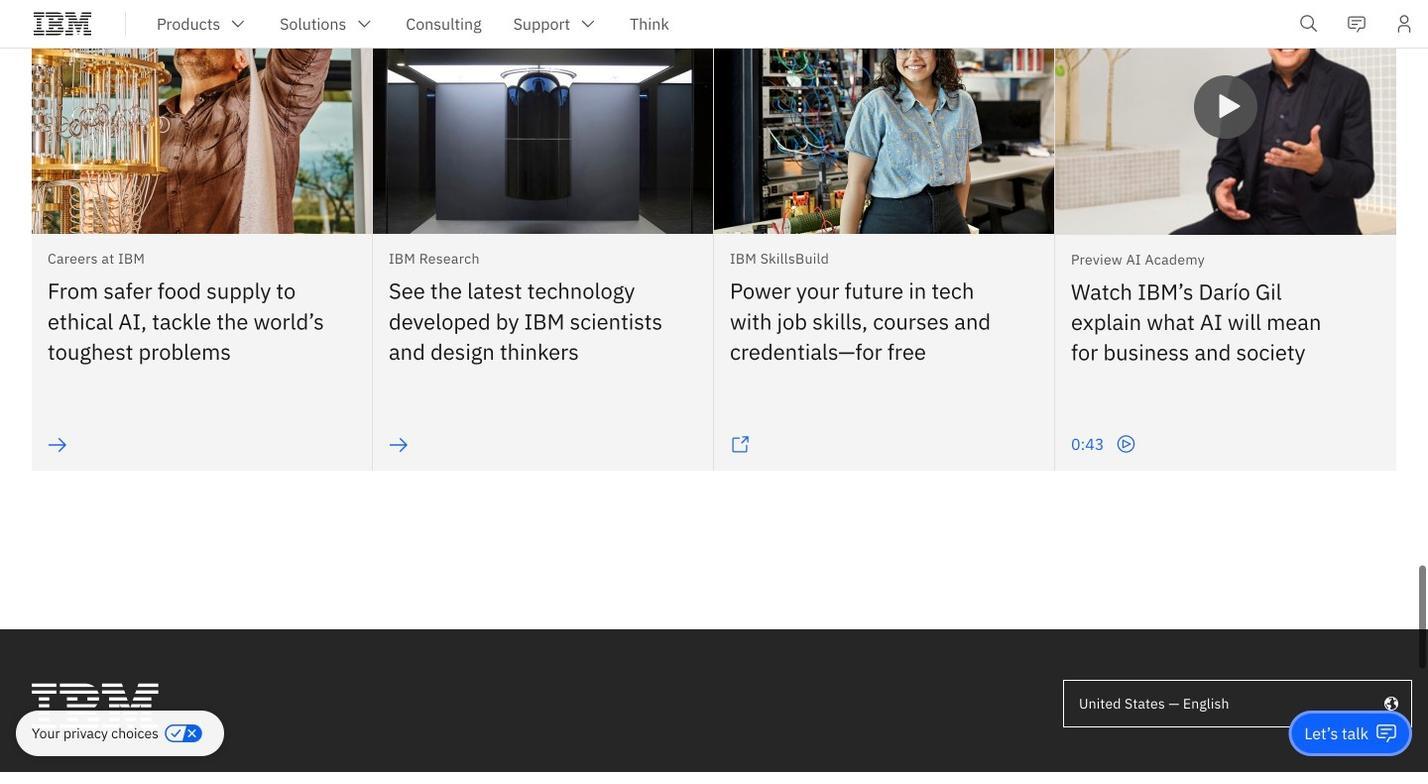 Task type: describe. For each thing, give the bounding box(es) containing it.
your privacy choices element
[[32, 723, 159, 745]]



Task type: locate. For each thing, give the bounding box(es) containing it.
let's talk element
[[1305, 723, 1369, 745]]



